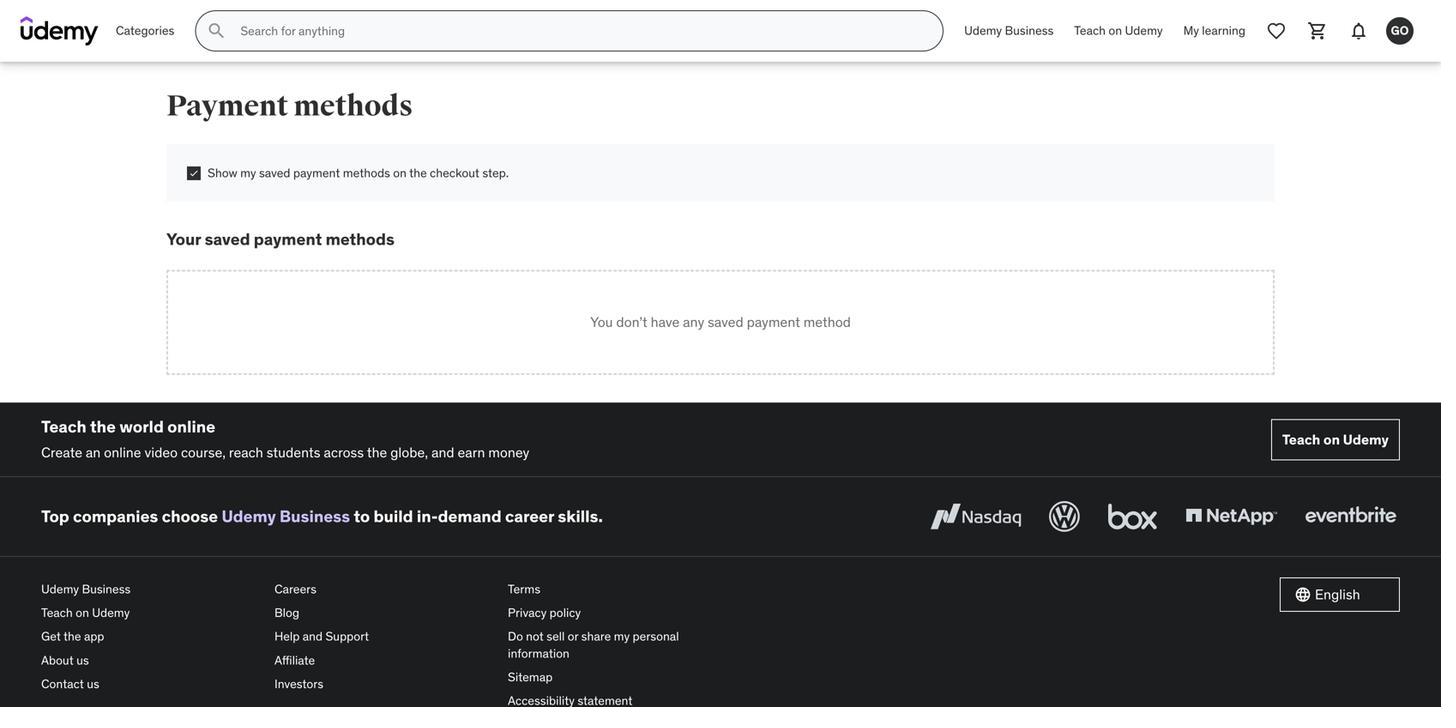Task type: describe. For each thing, give the bounding box(es) containing it.
top
[[41, 506, 69, 526]]

top companies choose udemy business to build in-demand career skills.
[[41, 506, 603, 526]]

xsmall image
[[187, 166, 201, 180]]

0 horizontal spatial my
[[240, 165, 256, 181]]

to
[[354, 506, 370, 526]]

careers
[[275, 581, 317, 597]]

you
[[590, 313, 613, 331]]

and inside teach the world online create an online video course, reach students across the globe, and earn money
[[432, 444, 454, 461]]

privacy policy link
[[508, 601, 728, 625]]

on left my
[[1109, 23, 1122, 38]]

box image
[[1104, 498, 1162, 535]]

app
[[84, 629, 104, 644]]

1 vertical spatial methods
[[343, 165, 390, 181]]

privacy
[[508, 605, 547, 620]]

2 vertical spatial teach on udemy link
[[41, 601, 261, 625]]

show my saved payment methods on the checkout step.
[[208, 165, 509, 181]]

1 horizontal spatial teach on udemy link
[[1064, 10, 1173, 51]]

policy
[[550, 605, 581, 620]]

nasdaq image
[[927, 498, 1025, 535]]

personal
[[633, 629, 679, 644]]

udemy image
[[21, 16, 99, 45]]

careers blog help and support affiliate investors
[[275, 581, 369, 691]]

on left checkout
[[393, 165, 407, 181]]

0 vertical spatial saved
[[259, 165, 290, 181]]

my learning
[[1184, 23, 1246, 38]]

about
[[41, 652, 74, 668]]

2 vertical spatial methods
[[326, 229, 395, 249]]

choose
[[162, 506, 218, 526]]

money
[[488, 444, 530, 461]]

your
[[166, 229, 201, 249]]

go link
[[1380, 10, 1421, 51]]

teach inside teach the world online create an online video course, reach students across the globe, and earn money
[[41, 416, 86, 437]]

video
[[145, 444, 178, 461]]

2 horizontal spatial teach on udemy link
[[1271, 419, 1400, 460]]

world
[[119, 416, 164, 437]]

my inside the terms privacy policy do not sell or share my personal information sitemap
[[614, 629, 630, 644]]

1 vertical spatial business
[[280, 506, 350, 526]]

or
[[568, 629, 579, 644]]

sitemap link
[[508, 665, 728, 689]]

business for udemy business teach on udemy get the app about us contact us
[[82, 581, 131, 597]]

notifications image
[[1349, 21, 1369, 41]]

2 vertical spatial udemy business link
[[41, 577, 261, 601]]

the up an
[[90, 416, 116, 437]]

the left globe,
[[367, 444, 387, 461]]

investors
[[275, 676, 323, 691]]

1 vertical spatial us
[[87, 676, 99, 691]]

wishlist image
[[1266, 21, 1287, 41]]

my learning link
[[1173, 10, 1256, 51]]

blog link
[[275, 601, 494, 625]]

don't
[[616, 313, 648, 331]]

1 vertical spatial udemy business link
[[222, 506, 350, 526]]

students
[[267, 444, 321, 461]]

learning
[[1202, 23, 1246, 38]]

have
[[651, 313, 680, 331]]

help
[[275, 629, 300, 644]]

categories
[[116, 23, 174, 38]]

submit search image
[[206, 21, 227, 41]]

across
[[324, 444, 364, 461]]

any
[[683, 313, 705, 331]]

categories button
[[106, 10, 185, 51]]

shopping cart with 0 items image
[[1308, 21, 1328, 41]]

course,
[[181, 444, 226, 461]]

2 vertical spatial payment
[[747, 313, 800, 331]]

teach the world online create an online video course, reach students across the globe, and earn money
[[41, 416, 530, 461]]

an
[[86, 444, 101, 461]]

in-
[[417, 506, 438, 526]]

your saved payment methods
[[166, 229, 395, 249]]

support
[[326, 629, 369, 644]]



Task type: vqa. For each thing, say whether or not it's contained in the screenshot.
the Education inside Instructor Dr. Peter Dalmaris Educator and Author of "Maker Education Revolution".
no



Task type: locate. For each thing, give the bounding box(es) containing it.
and
[[432, 444, 454, 461], [303, 629, 323, 644]]

terms
[[508, 581, 541, 597]]

0 vertical spatial my
[[240, 165, 256, 181]]

contact us link
[[41, 672, 261, 696]]

checkout
[[430, 165, 480, 181]]

0 horizontal spatial teach on udemy link
[[41, 601, 261, 625]]

about us link
[[41, 648, 261, 672]]

teach on udemy up eventbrite image
[[1283, 431, 1389, 448]]

us
[[76, 652, 89, 668], [87, 676, 99, 691]]

my
[[240, 165, 256, 181], [614, 629, 630, 644]]

affiliate
[[275, 652, 315, 668]]

teach on udemy link
[[1064, 10, 1173, 51], [1271, 419, 1400, 460], [41, 601, 261, 625]]

2 vertical spatial saved
[[708, 313, 744, 331]]

online
[[167, 416, 215, 437], [104, 444, 141, 461]]

my right show
[[240, 165, 256, 181]]

volkswagen image
[[1046, 498, 1084, 535]]

build
[[374, 506, 413, 526]]

saved right show
[[259, 165, 290, 181]]

udemy business
[[964, 23, 1054, 38]]

eventbrite image
[[1302, 498, 1400, 535]]

skills.
[[558, 506, 603, 526]]

demand
[[438, 506, 502, 526]]

1 horizontal spatial my
[[614, 629, 630, 644]]

0 horizontal spatial and
[[303, 629, 323, 644]]

investors link
[[275, 672, 494, 696]]

0 vertical spatial teach on udemy link
[[1064, 10, 1173, 51]]

0 vertical spatial and
[[432, 444, 454, 461]]

careers link
[[275, 577, 494, 601]]

1 vertical spatial teach on udemy
[[1283, 431, 1389, 448]]

sell
[[547, 629, 565, 644]]

and right help
[[303, 629, 323, 644]]

business
[[1005, 23, 1054, 38], [280, 506, 350, 526], [82, 581, 131, 597]]

on up app
[[76, 605, 89, 620]]

0 horizontal spatial teach on udemy
[[1075, 23, 1163, 38]]

small image
[[1295, 586, 1312, 603]]

method
[[804, 313, 851, 331]]

on inside udemy business teach on udemy get the app about us contact us
[[76, 605, 89, 620]]

1 vertical spatial and
[[303, 629, 323, 644]]

get
[[41, 629, 61, 644]]

1 vertical spatial teach on udemy link
[[1271, 419, 1400, 460]]

1 vertical spatial online
[[104, 444, 141, 461]]

and left earn
[[432, 444, 454, 461]]

on up eventbrite image
[[1324, 431, 1340, 448]]

1 horizontal spatial online
[[167, 416, 215, 437]]

2 horizontal spatial business
[[1005, 23, 1054, 38]]

business for udemy business
[[1005, 23, 1054, 38]]

affiliate link
[[275, 648, 494, 672]]

us right contact
[[87, 676, 99, 691]]

terms link
[[508, 577, 728, 601]]

2 vertical spatial business
[[82, 581, 131, 597]]

0 vertical spatial udemy business link
[[954, 10, 1064, 51]]

not
[[526, 629, 544, 644]]

my down "privacy policy" link in the bottom of the page
[[614, 629, 630, 644]]

netapp image
[[1182, 498, 1281, 535]]

do
[[508, 629, 523, 644]]

and inside careers blog help and support affiliate investors
[[303, 629, 323, 644]]

1 vertical spatial my
[[614, 629, 630, 644]]

english button
[[1280, 577, 1400, 612]]

online up course,
[[167, 416, 215, 437]]

payment
[[293, 165, 340, 181], [254, 229, 322, 249], [747, 313, 800, 331]]

online right an
[[104, 444, 141, 461]]

my
[[1184, 23, 1199, 38]]

0 vertical spatial teach on udemy
[[1075, 23, 1163, 38]]

the
[[409, 165, 427, 181], [90, 416, 116, 437], [367, 444, 387, 461], [63, 629, 81, 644]]

methods
[[294, 88, 413, 124], [343, 165, 390, 181], [326, 229, 395, 249]]

0 vertical spatial us
[[76, 652, 89, 668]]

contact
[[41, 676, 84, 691]]

english
[[1315, 585, 1361, 603]]

teach on udemy link left my
[[1064, 10, 1173, 51]]

earn
[[458, 444, 485, 461]]

0 vertical spatial online
[[167, 416, 215, 437]]

terms privacy policy do not sell or share my personal information sitemap
[[508, 581, 679, 685]]

0 vertical spatial payment
[[293, 165, 340, 181]]

udemy business link
[[954, 10, 1064, 51], [222, 506, 350, 526], [41, 577, 261, 601]]

1 horizontal spatial and
[[432, 444, 454, 461]]

1 vertical spatial saved
[[205, 229, 250, 249]]

teach on udemy left my
[[1075, 23, 1163, 38]]

saved
[[259, 165, 290, 181], [205, 229, 250, 249], [708, 313, 744, 331]]

teach on udemy link up the about us link
[[41, 601, 261, 625]]

1 vertical spatial payment
[[254, 229, 322, 249]]

teach on udemy for right "teach on udemy" link
[[1283, 431, 1389, 448]]

companies
[[73, 506, 158, 526]]

2 horizontal spatial saved
[[708, 313, 744, 331]]

saved right your
[[205, 229, 250, 249]]

teach
[[1075, 23, 1106, 38], [41, 416, 86, 437], [1283, 431, 1321, 448], [41, 605, 73, 620]]

0 vertical spatial methods
[[294, 88, 413, 124]]

reach
[[229, 444, 263, 461]]

help and support link
[[275, 625, 494, 648]]

1 horizontal spatial teach on udemy
[[1283, 431, 1389, 448]]

business inside udemy business teach on udemy get the app about us contact us
[[82, 581, 131, 597]]

globe,
[[390, 444, 428, 461]]

udemy
[[964, 23, 1002, 38], [1125, 23, 1163, 38], [1343, 431, 1389, 448], [222, 506, 276, 526], [41, 581, 79, 597], [92, 605, 130, 620]]

the left checkout
[[409, 165, 427, 181]]

on
[[1109, 23, 1122, 38], [393, 165, 407, 181], [1324, 431, 1340, 448], [76, 605, 89, 620]]

sitemap
[[508, 669, 553, 685]]

step.
[[483, 165, 509, 181]]

share
[[581, 629, 611, 644]]

0 vertical spatial business
[[1005, 23, 1054, 38]]

career
[[505, 506, 554, 526]]

payment
[[166, 88, 288, 124]]

0 horizontal spatial saved
[[205, 229, 250, 249]]

the inside udemy business teach on udemy get the app about us contact us
[[63, 629, 81, 644]]

go
[[1391, 23, 1409, 38]]

1 horizontal spatial business
[[280, 506, 350, 526]]

the right get
[[63, 629, 81, 644]]

udemy business teach on udemy get the app about us contact us
[[41, 581, 131, 691]]

0 horizontal spatial business
[[82, 581, 131, 597]]

teach inside udemy business teach on udemy get the app about us contact us
[[41, 605, 73, 620]]

1 horizontal spatial saved
[[259, 165, 290, 181]]

blog
[[275, 605, 299, 620]]

show
[[208, 165, 237, 181]]

Search for anything text field
[[237, 16, 922, 45]]

0 horizontal spatial online
[[104, 444, 141, 461]]

payment methods
[[166, 88, 413, 124]]

teach on udemy
[[1075, 23, 1163, 38], [1283, 431, 1389, 448]]

us right about
[[76, 652, 89, 668]]

create
[[41, 444, 82, 461]]

get the app link
[[41, 625, 261, 648]]

saved right any
[[708, 313, 744, 331]]

teach on udemy link up eventbrite image
[[1271, 419, 1400, 460]]

you don't have any saved payment method
[[590, 313, 851, 331]]

do not sell or share my personal information button
[[508, 625, 728, 665]]

teach on udemy for the middle "teach on udemy" link
[[1075, 23, 1163, 38]]

information
[[508, 645, 570, 661]]



